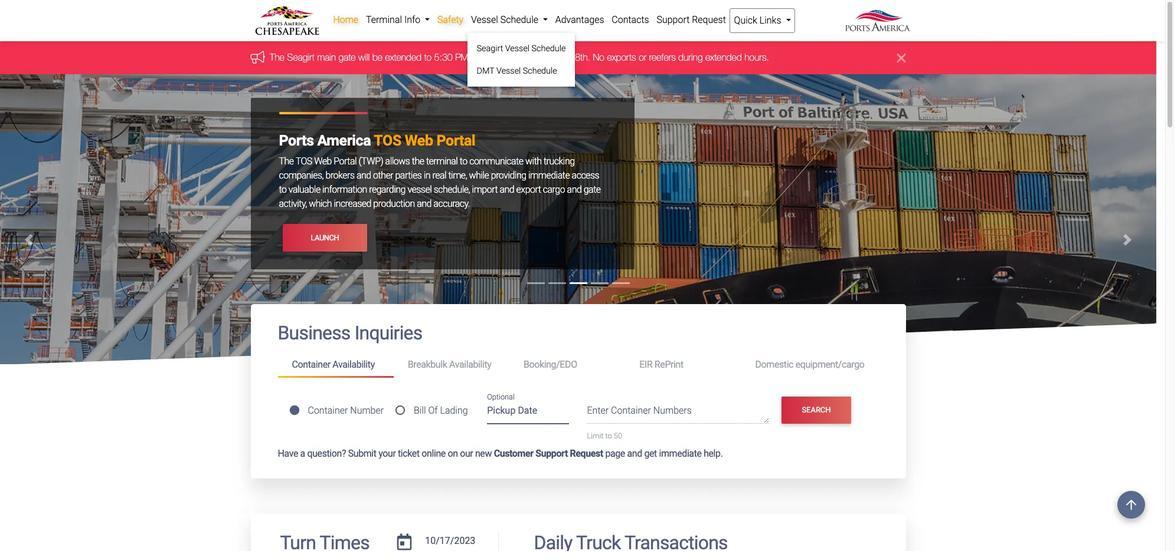 Task type: locate. For each thing, give the bounding box(es) containing it.
0 horizontal spatial support
[[535, 448, 568, 460]]

seagirt inside seagirt vessel schedule link
[[477, 44, 503, 54]]

request left quick on the right
[[692, 14, 726, 25]]

1 availability from the left
[[333, 360, 375, 371]]

gate down access
[[584, 184, 601, 196]]

0 horizontal spatial request
[[570, 448, 603, 460]]

and left get
[[627, 448, 642, 460]]

1 vertical spatial web
[[314, 156, 332, 167]]

bill
[[414, 405, 426, 417]]

1 vertical spatial gate
[[584, 184, 601, 196]]

and down (twp)
[[356, 170, 371, 181]]

terminal info
[[366, 14, 423, 25]]

advantages
[[555, 14, 604, 25]]

2 vertical spatial vessel
[[496, 66, 521, 76]]

inquiries
[[355, 323, 422, 345]]

tos up allows
[[374, 132, 401, 150]]

during
[[678, 52, 702, 63]]

1 vertical spatial request
[[570, 448, 603, 460]]

bill of lading
[[414, 405, 468, 417]]

seagirt up dmt
[[477, 44, 503, 54]]

0 horizontal spatial immediate
[[528, 170, 570, 181]]

1 vertical spatial portal
[[334, 156, 357, 167]]

tos web portal image
[[0, 75, 1156, 552]]

0 horizontal spatial on
[[448, 448, 458, 460]]

ticket
[[398, 448, 420, 460]]

1 horizontal spatial support
[[657, 14, 690, 25]]

1 vertical spatial tos
[[296, 156, 312, 167]]

2 vertical spatial schedule
[[523, 66, 557, 76]]

web up the
[[405, 132, 433, 150]]

None text field
[[421, 532, 480, 552]]

seagirt left main
[[287, 52, 314, 63]]

terminal
[[426, 156, 458, 167]]

the
[[269, 52, 284, 63], [279, 156, 294, 167]]

1 vertical spatial vessel
[[505, 44, 529, 54]]

container up 50
[[611, 406, 651, 417]]

brokers
[[326, 170, 354, 181]]

1 horizontal spatial portal
[[436, 132, 475, 150]]

0 vertical spatial immediate
[[528, 170, 570, 181]]

america
[[317, 132, 371, 150]]

info
[[404, 14, 420, 25]]

1 vertical spatial support
[[535, 448, 568, 460]]

quick
[[734, 15, 757, 26]]

1 horizontal spatial on
[[471, 52, 481, 63]]

and down providing
[[500, 184, 514, 196]]

1 horizontal spatial availability
[[449, 360, 491, 371]]

extended
[[385, 52, 421, 63], [705, 52, 742, 63]]

dmt
[[477, 66, 494, 76]]

(twp)
[[359, 156, 383, 167]]

container number
[[308, 405, 384, 417]]

links
[[760, 15, 781, 26]]

container down the "business"
[[292, 360, 330, 371]]

limit
[[587, 432, 603, 441]]

while
[[469, 170, 489, 181]]

seagirt inside alert
[[287, 52, 314, 63]]

breakbulk availability
[[408, 360, 491, 371]]

0 vertical spatial the
[[269, 52, 284, 63]]

ports america tos web portal
[[279, 132, 475, 150]]

1 horizontal spatial extended
[[705, 52, 742, 63]]

quick links link
[[730, 8, 795, 33]]

bullhorn image
[[251, 51, 269, 64]]

vessel schedule link
[[467, 8, 552, 32]]

1 vertical spatial on
[[448, 448, 458, 460]]

tos up the companies,
[[296, 156, 312, 167]]

limit to 50
[[587, 432, 622, 441]]

immediate up cargo
[[528, 170, 570, 181]]

web up brokers
[[314, 156, 332, 167]]

business inquiries main content
[[242, 305, 915, 552]]

allows
[[385, 156, 410, 167]]

1 horizontal spatial immediate
[[659, 448, 702, 460]]

request down limit
[[570, 448, 603, 460]]

access
[[572, 170, 599, 181]]

availability for breakbulk availability
[[449, 360, 491, 371]]

web
[[405, 132, 433, 150], [314, 156, 332, 167]]

which
[[309, 199, 332, 210]]

seagirt
[[477, 44, 503, 54], [287, 52, 314, 63]]

companies,
[[279, 170, 324, 181]]

home
[[333, 14, 358, 25]]

portal up brokers
[[334, 156, 357, 167]]

the seagirt main gate will be extended to 5:30 pm on wednesday, october 18th.  no exports or reefers during extended hours. link
[[269, 52, 769, 63]]

schedule for seagirt vessel schedule
[[532, 44, 566, 54]]

the left main
[[269, 52, 284, 63]]

the inside alert
[[269, 52, 284, 63]]

request
[[692, 14, 726, 25], [570, 448, 603, 460]]

gate
[[338, 52, 355, 63], [584, 184, 601, 196]]

safety link
[[434, 8, 467, 32]]

0 vertical spatial web
[[405, 132, 433, 150]]

business
[[278, 323, 350, 345]]

1 horizontal spatial gate
[[584, 184, 601, 196]]

0 horizontal spatial gate
[[338, 52, 355, 63]]

extended right be
[[385, 52, 421, 63]]

support up "reefers"
[[657, 14, 690, 25]]

immediate right get
[[659, 448, 702, 460]]

the inside "the tos web portal (twp) allows the terminal to communicate with trucking companies,                         brokers and other parties in real time, while providing immediate access to valuable                         information regarding vessel schedule, import and export cargo and gate activity, which increased production and accuracy."
[[279, 156, 294, 167]]

gate left "will"
[[338, 52, 355, 63]]

eir
[[639, 360, 652, 371]]

1 vertical spatial immediate
[[659, 448, 702, 460]]

gate inside alert
[[338, 52, 355, 63]]

and down vessel
[[417, 199, 431, 210]]

0 vertical spatial support
[[657, 14, 690, 25]]

on right pm
[[471, 52, 481, 63]]

october
[[535, 52, 567, 63]]

container left number
[[308, 405, 348, 417]]

1 vertical spatial the
[[279, 156, 294, 167]]

availability
[[333, 360, 375, 371], [449, 360, 491, 371]]

the up the companies,
[[279, 156, 294, 167]]

1 horizontal spatial web
[[405, 132, 433, 150]]

0 horizontal spatial availability
[[333, 360, 375, 371]]

have
[[278, 448, 298, 460]]

home link
[[329, 8, 362, 32]]

on left our
[[448, 448, 458, 460]]

vessel
[[471, 14, 498, 25], [505, 44, 529, 54], [496, 66, 521, 76]]

in
[[424, 170, 430, 181]]

1 horizontal spatial seagirt
[[477, 44, 503, 54]]

1 vertical spatial schedule
[[532, 44, 566, 54]]

to left 5:30
[[424, 52, 431, 63]]

support right customer on the left bottom of page
[[535, 448, 568, 460]]

number
[[350, 405, 384, 417]]

0 horizontal spatial seagirt
[[287, 52, 314, 63]]

to left 50
[[605, 432, 612, 441]]

on inside business inquiries main content
[[448, 448, 458, 460]]

vessel schedule
[[471, 14, 541, 25]]

breakbulk
[[408, 360, 447, 371]]

booking/edo
[[524, 360, 577, 371]]

lading
[[440, 405, 468, 417]]

portal up terminal
[[436, 132, 475, 150]]

0 horizontal spatial portal
[[334, 156, 357, 167]]

hours.
[[744, 52, 769, 63]]

submit
[[348, 448, 376, 460]]

none text field inside business inquiries main content
[[421, 532, 480, 552]]

2 availability from the left
[[449, 360, 491, 371]]

to up time,
[[460, 156, 467, 167]]

to up activity,
[[279, 184, 287, 196]]

with
[[525, 156, 542, 167]]

availability right the breakbulk
[[449, 360, 491, 371]]

activity,
[[279, 199, 307, 210]]

main
[[317, 52, 336, 63]]

0 vertical spatial gate
[[338, 52, 355, 63]]

support request link
[[653, 8, 730, 32]]

domestic equipment/cargo link
[[741, 355, 879, 376]]

0 horizontal spatial web
[[314, 156, 332, 167]]

0 vertical spatial tos
[[374, 132, 401, 150]]

will
[[358, 52, 369, 63]]

0 horizontal spatial tos
[[296, 156, 312, 167]]

0 vertical spatial request
[[692, 14, 726, 25]]

business inquiries
[[278, 323, 422, 345]]

to inside alert
[[424, 52, 431, 63]]

18th.
[[569, 52, 590, 63]]

0 horizontal spatial extended
[[385, 52, 421, 63]]

container for container availability
[[292, 360, 330, 371]]

quick links
[[734, 15, 784, 26]]

availability down "business inquiries"
[[333, 360, 375, 371]]

1 horizontal spatial request
[[692, 14, 726, 25]]

0 vertical spatial on
[[471, 52, 481, 63]]

calendar day image
[[397, 535, 412, 551]]

extended right during
[[705, 52, 742, 63]]

support inside business inquiries main content
[[535, 448, 568, 460]]

schedule
[[500, 14, 538, 25], [532, 44, 566, 54], [523, 66, 557, 76]]



Task type: describe. For each thing, give the bounding box(es) containing it.
container for container number
[[308, 405, 348, 417]]

0 vertical spatial portal
[[436, 132, 475, 150]]

the for the tos web portal (twp) allows the terminal to communicate with trucking companies,                         brokers and other parties in real time, while providing immediate access to valuable                         information regarding vessel schedule, import and export cargo and gate activity, which increased production and accuracy.
[[279, 156, 294, 167]]

request inside business inquiries main content
[[570, 448, 603, 460]]

container availability
[[292, 360, 375, 371]]

enter
[[587, 406, 609, 417]]

the
[[412, 156, 424, 167]]

cargo
[[543, 184, 565, 196]]

a
[[300, 448, 305, 460]]

time,
[[448, 170, 467, 181]]

seagirt vessel schedule link
[[472, 38, 570, 60]]

page
[[605, 448, 625, 460]]

advantages link
[[552, 8, 608, 32]]

vessel for dmt
[[496, 66, 521, 76]]

safety
[[437, 14, 463, 25]]

contacts link
[[608, 8, 653, 32]]

wednesday,
[[483, 52, 532, 63]]

breakbulk availability link
[[394, 355, 509, 376]]

dmt vessel schedule link
[[472, 60, 570, 82]]

valuable
[[289, 184, 320, 196]]

immediate inside business inquiries main content
[[659, 448, 702, 460]]

1 horizontal spatial tos
[[374, 132, 401, 150]]

dmt vessel schedule
[[477, 66, 557, 76]]

vessel for seagirt
[[505, 44, 529, 54]]

availability for container availability
[[333, 360, 375, 371]]

domestic
[[755, 360, 793, 371]]

on inside alert
[[471, 52, 481, 63]]

import
[[472, 184, 498, 196]]

domestic equipment/cargo
[[755, 360, 864, 371]]

online
[[422, 448, 446, 460]]

Enter Container Numbers text field
[[587, 405, 769, 425]]

export
[[516, 184, 541, 196]]

search
[[802, 406, 831, 415]]

regarding
[[369, 184, 406, 196]]

5:30
[[434, 52, 452, 63]]

or
[[638, 52, 646, 63]]

reprint
[[655, 360, 683, 371]]

launch link
[[282, 225, 367, 252]]

increased
[[334, 199, 371, 210]]

launch
[[311, 234, 339, 242]]

real
[[432, 170, 446, 181]]

reefers
[[649, 52, 675, 63]]

2 extended from the left
[[705, 52, 742, 63]]

0 vertical spatial vessel
[[471, 14, 498, 25]]

Optional text field
[[487, 402, 569, 425]]

trucking
[[544, 156, 575, 167]]

0 vertical spatial schedule
[[500, 14, 538, 25]]

contacts
[[612, 14, 649, 25]]

terminal info link
[[362, 8, 434, 32]]

terminal
[[366, 14, 402, 25]]

get
[[644, 448, 657, 460]]

seagirt vessel schedule
[[477, 44, 566, 54]]

customer
[[494, 448, 533, 460]]

close image
[[897, 51, 906, 65]]

portal inside "the tos web portal (twp) allows the terminal to communicate with trucking companies,                         brokers and other parties in real time, while providing immediate access to valuable                         information regarding vessel schedule, import and export cargo and gate activity, which increased production and accuracy."
[[334, 156, 357, 167]]

optional
[[487, 393, 515, 402]]

new
[[475, 448, 492, 460]]

question?
[[307, 448, 346, 460]]

of
[[428, 405, 438, 417]]

schedule,
[[434, 184, 470, 196]]

the for the seagirt main gate will be extended to 5:30 pm on wednesday, october 18th.  no exports or reefers during extended hours.
[[269, 52, 284, 63]]

gate inside "the tos web portal (twp) allows the terminal to communicate with trucking companies,                         brokers and other parties in real time, while providing immediate access to valuable                         information regarding vessel schedule, import and export cargo and gate activity, which increased production and accuracy."
[[584, 184, 601, 196]]

have a question? submit your ticket online on our new customer support request page and get immediate help.
[[278, 448, 723, 460]]

be
[[372, 52, 382, 63]]

accuracy.
[[433, 199, 470, 210]]

and inside business inquiries main content
[[627, 448, 642, 460]]

help.
[[704, 448, 723, 460]]

our
[[460, 448, 473, 460]]

the seagirt main gate will be extended to 5:30 pm on wednesday, october 18th.  no exports or reefers during extended hours.
[[269, 52, 769, 63]]

eir reprint
[[639, 360, 683, 371]]

parties
[[395, 170, 422, 181]]

container availability link
[[278, 355, 394, 378]]

schedule for dmt vessel schedule
[[523, 66, 557, 76]]

1 extended from the left
[[385, 52, 421, 63]]

support request
[[657, 14, 726, 25]]

customer support request link
[[494, 448, 603, 460]]

numbers
[[653, 406, 692, 417]]

50
[[614, 432, 622, 441]]

to inside business inquiries main content
[[605, 432, 612, 441]]

booking/edo link
[[509, 355, 625, 376]]

communicate
[[469, 156, 523, 167]]

go to top image
[[1117, 492, 1145, 519]]

immediate inside "the tos web portal (twp) allows the terminal to communicate with trucking companies,                         brokers and other parties in real time, while providing immediate access to valuable                         information regarding vessel schedule, import and export cargo and gate activity, which increased production and accuracy."
[[528, 170, 570, 181]]

tos inside "the tos web portal (twp) allows the terminal to communicate with trucking companies,                         brokers and other parties in real time, while providing immediate access to valuable                         information regarding vessel schedule, import and export cargo and gate activity, which increased production and accuracy."
[[296, 156, 312, 167]]

the seagirt main gate will be extended to 5:30 pm on wednesday, october 18th.  no exports or reefers during extended hours. alert
[[0, 42, 1156, 75]]

the tos web portal (twp) allows the terminal to communicate with trucking companies,                         brokers and other parties in real time, while providing immediate access to valuable                         information regarding vessel schedule, import and export cargo and gate activity, which increased production and accuracy.
[[279, 156, 601, 210]]

and down access
[[567, 184, 582, 196]]

production
[[373, 199, 415, 210]]

pm
[[455, 52, 468, 63]]

no
[[593, 52, 604, 63]]

information
[[322, 184, 367, 196]]

web inside "the tos web portal (twp) allows the terminal to communicate with trucking companies,                         brokers and other parties in real time, while providing immediate access to valuable                         information regarding vessel schedule, import and export cargo and gate activity, which increased production and accuracy."
[[314, 156, 332, 167]]

search button
[[782, 397, 851, 424]]



Task type: vqa. For each thing, say whether or not it's contained in the screenshot.
DMT Vessel Schedule's Schedule
yes



